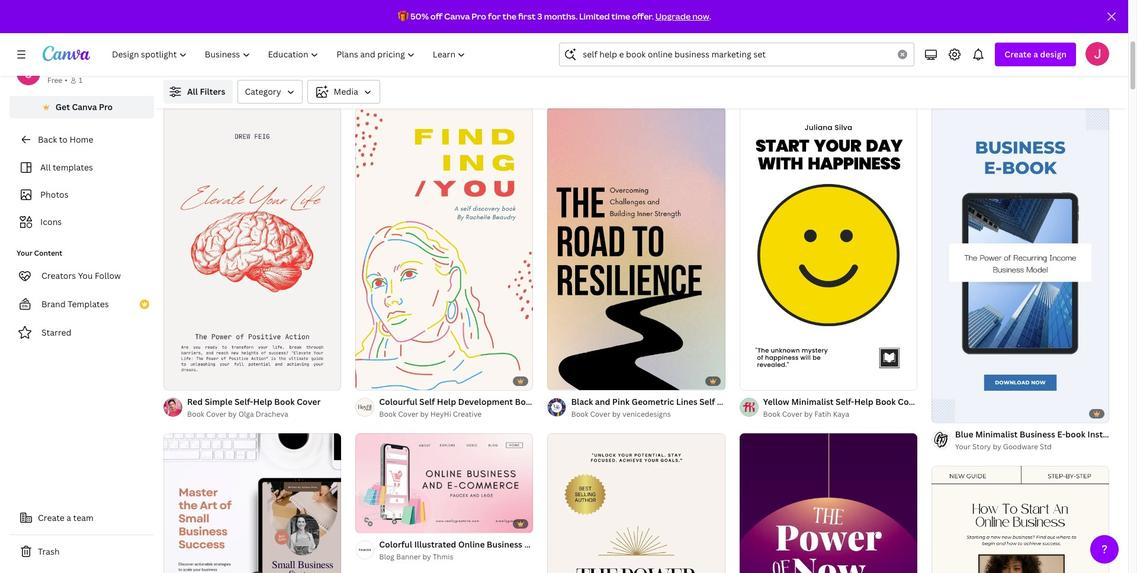 Task type: describe. For each thing, give the bounding box(es) containing it.
now
[[693, 11, 710, 22]]

by inside black and pink geometric lines self help book cover book cover by venicedesigns
[[612, 409, 621, 419]]

0 vertical spatial your
[[17, 248, 32, 258]]

business inside blue minimalist business e-book instagram st your story by goodware std
[[1020, 429, 1056, 440]]

thmis
[[433, 552, 453, 562]]

colorful illustrated online business and e-commerce blog banner link
[[379, 538, 645, 552]]

beige and black modern online business ebook image
[[932, 466, 1110, 573]]

upgrade
[[656, 11, 691, 22]]

templates for 497,401 templates
[[196, 79, 236, 91]]

1 vertical spatial banner
[[396, 552, 421, 562]]

report these templates link
[[371, 34, 463, 46]]

by inside 'colorful illustrated online business and e-commerce blog banner blog banner by thmis'
[[423, 552, 431, 562]]

templates
[[68, 299, 109, 310]]

help inside black and pink geometric lines self help book cover book cover by venicedesigns
[[717, 396, 736, 407]]

and inside black and pink geometric lines self help book cover book cover by venicedesigns
[[595, 396, 610, 407]]

right.
[[539, 34, 561, 46]]

get
[[55, 101, 70, 113]]

your inside blue minimalist business e-book instagram st your story by goodware std
[[955, 442, 971, 452]]

self- for minimalist
[[836, 396, 855, 407]]

create for create a design
[[1005, 49, 1032, 60]]

limited
[[579, 11, 610, 22]]

help inside colourful self help development book cover book cover by heyhi creative
[[437, 396, 456, 407]]

std
[[1040, 442, 1052, 452]]

improving.
[[299, 34, 341, 46]]

all filters
[[187, 86, 225, 97]]

off
[[431, 11, 443, 22]]

creators
[[41, 270, 76, 281]]

trash link
[[9, 540, 154, 564]]

colorful illustrated online business and e-commerce blog banner blog banner by thmis
[[379, 539, 645, 562]]

first
[[518, 11, 536, 22]]

924
[[606, 0, 620, 11]]

gold neutral classy self help book cover image
[[548, 433, 725, 573]]

black and pink geometric lines self help book cover link
[[571, 396, 785, 409]]

free •
[[47, 75, 67, 85]]

497,401 templates
[[164, 79, 236, 91]]

e- inside 'colorful illustrated online business and e-commerce blog banner blog banner by thmis'
[[542, 539, 550, 550]]

your story by goodware std link
[[955, 441, 1110, 453]]

simple
[[205, 396, 233, 407]]

starred link
[[9, 321, 154, 345]]

get canva pro button
[[9, 96, 154, 118]]

kaya
[[833, 409, 850, 419]]

team
[[73, 512, 94, 524]]

red simple self-help book cover image
[[164, 106, 341, 390]]

px
[[622, 0, 632, 11]]

book up book cover by fatih kaya link
[[876, 396, 896, 407]]

canva inside button
[[72, 101, 97, 113]]

Search search field
[[583, 43, 891, 66]]

colourful self help development book cover link
[[379, 396, 561, 409]]

book down "yellow"
[[763, 409, 781, 419]]

pro inside get canva pro button
[[99, 101, 113, 113]]

colourful self help development book cover book cover by heyhi creative
[[379, 396, 561, 419]]

.
[[710, 11, 711, 22]]

1
[[79, 75, 82, 85]]

design
[[1040, 49, 1067, 60]]

colourful
[[379, 396, 417, 407]]

by inside yellow minimalist self-help book cover book cover by fatih kaya
[[804, 409, 813, 419]]

1 horizontal spatial banner
[[616, 539, 645, 550]]

james peterson image
[[1086, 42, 1110, 66]]

black
[[571, 396, 593, 407]]

brand templates link
[[9, 293, 154, 316]]

• inside button
[[572, 0, 575, 11]]

minimalist for business
[[976, 429, 1018, 440]]

all filters button
[[164, 80, 233, 104]]

1640
[[577, 0, 597, 11]]

book down red
[[187, 409, 204, 419]]

category button
[[238, 80, 302, 104]]

facebook cover • 1640 × 924 px button
[[505, 0, 842, 12]]

and for e-
[[524, 539, 540, 550]]

black and pink geometric lines self help book cover image
[[548, 106, 725, 390]]

goodware
[[1003, 442, 1038, 452]]

commerce
[[550, 539, 594, 550]]

yellow minimalist self-help book cover book cover by fatih kaya
[[763, 396, 922, 419]]

purple monochromatic self help book cover image
[[740, 433, 917, 573]]

×
[[599, 0, 604, 11]]

icons
[[40, 216, 62, 227]]

templates for all templates
[[53, 162, 93, 173]]

the
[[503, 11, 517, 22]]

fatih
[[815, 409, 832, 419]]

geometric
[[632, 396, 674, 407]]

technology
[[208, 34, 253, 46]]

back to home
[[38, 134, 93, 145]]

self inside colourful self help development book cover book cover by heyhi creative
[[419, 396, 435, 407]]

all for all filters
[[187, 86, 198, 97]]

time
[[612, 11, 630, 22]]

red simple self-help book cover link
[[187, 396, 321, 409]]

red
[[187, 396, 203, 407]]

category
[[245, 86, 281, 97]]

trash
[[38, 546, 60, 557]]

for
[[488, 11, 501, 22]]

photos link
[[17, 184, 147, 206]]

development
[[458, 396, 513, 407]]

media
[[334, 86, 358, 97]]

3
[[538, 11, 543, 22]]

50%
[[410, 11, 429, 22]]

lines
[[676, 396, 698, 407]]

free
[[47, 75, 62, 85]]

colourful self help development book cover image
[[356, 106, 533, 390]]

icons link
[[17, 211, 147, 233]]

personal
[[47, 62, 83, 73]]



Task type: vqa. For each thing, say whether or not it's contained in the screenshot.
"Illustrated" on the bottom left of page
yes



Task type: locate. For each thing, give the bounding box(es) containing it.
dracheva
[[256, 409, 288, 419]]

•
[[572, 0, 575, 11], [65, 75, 67, 85]]

your down blue
[[955, 442, 971, 452]]

self inside black and pink geometric lines self help book cover book cover by venicedesigns
[[700, 396, 715, 407]]

offer.
[[632, 11, 654, 22]]

1 vertical spatial create
[[38, 512, 64, 524]]

1 vertical spatial your
[[955, 442, 971, 452]]

2 horizontal spatial and
[[595, 396, 610, 407]]

1 horizontal spatial canva
[[444, 11, 470, 22]]

filters
[[200, 86, 225, 97]]

by right story
[[993, 442, 1002, 452]]

1 horizontal spatial templates
[[196, 79, 236, 91]]

black and pink geometric lines self help book cover book cover by venicedesigns
[[571, 396, 785, 419]]

a inside create a design dropdown button
[[1034, 49, 1038, 60]]

0 horizontal spatial create
[[38, 512, 64, 524]]

a left design
[[1034, 49, 1038, 60]]

0 vertical spatial pro
[[472, 11, 486, 22]]

and for improving.
[[282, 34, 297, 46]]

upgrade now button
[[656, 11, 710, 22]]

self- inside yellow minimalist self-help book cover book cover by fatih kaya
[[836, 396, 855, 407]]

top level navigation element
[[104, 43, 476, 66]]

is
[[255, 34, 261, 46]]

0 vertical spatial and
[[282, 34, 297, 46]]

0 horizontal spatial and
[[282, 34, 297, 46]]

by down "pink"
[[612, 409, 621, 419]]

a left team on the left of page
[[67, 512, 71, 524]]

0 vertical spatial templates
[[423, 34, 463, 46]]

0 horizontal spatial minimalist
[[792, 396, 834, 407]]

blue minimalist business e-book instagram story image
[[932, 107, 1110, 423]]

1 horizontal spatial minimalist
[[976, 429, 1018, 440]]

1 horizontal spatial business
[[1020, 429, 1056, 440]]

don't
[[493, 34, 514, 46]]

home
[[70, 134, 93, 145]]

1 vertical spatial all
[[40, 162, 51, 173]]

a for design
[[1034, 49, 1038, 60]]

these
[[399, 34, 421, 46]]

create a team
[[38, 512, 94, 524]]

0 horizontal spatial blog
[[379, 552, 395, 562]]

and left commerce
[[524, 539, 540, 550]]

🎁
[[398, 11, 409, 22]]

get canva pro
[[55, 101, 113, 113]]

new
[[263, 34, 280, 46]]

your left content
[[17, 248, 32, 258]]

facebook
[[505, 0, 544, 11]]

by left olga
[[228, 409, 237, 419]]

2 self- from the left
[[836, 396, 855, 407]]

pro left for
[[472, 11, 486, 22]]

self- up kaya
[[836, 396, 855, 407]]

templates down back to home
[[53, 162, 93, 173]]

business right online
[[487, 539, 523, 550]]

all for all templates
[[40, 162, 51, 173]]

book up dracheva on the bottom of the page
[[274, 396, 295, 407]]

0 horizontal spatial •
[[65, 75, 67, 85]]

colorful illustrated online business and e-commerce blog banner image
[[356, 433, 533, 533]]

self-
[[235, 396, 253, 407], [836, 396, 855, 407]]

media button
[[307, 80, 380, 104]]

create for create a team
[[38, 512, 64, 524]]

1 help from the left
[[253, 396, 272, 407]]

minimalist inside blue minimalist business e-book instagram st your story by goodware std
[[976, 429, 1018, 440]]

pro
[[472, 11, 486, 22], [99, 101, 113, 113]]

1 horizontal spatial create
[[1005, 49, 1032, 60]]

4 help from the left
[[855, 396, 874, 407]]

banner down colorful
[[396, 552, 421, 562]]

please
[[343, 34, 369, 46]]

business up your story by goodware std link
[[1020, 429, 1056, 440]]

book cover by fatih kaya link
[[763, 409, 917, 421]]

banner
[[616, 539, 645, 550], [396, 552, 421, 562]]

0 vertical spatial create
[[1005, 49, 1032, 60]]

back to home link
[[9, 128, 154, 152]]

0 horizontal spatial self-
[[235, 396, 253, 407]]

1 horizontal spatial pro
[[472, 11, 486, 22]]

0 vertical spatial minimalist
[[792, 396, 834, 407]]

blog
[[596, 539, 614, 550], [379, 552, 395, 562]]

0 vertical spatial all
[[187, 86, 198, 97]]

olga
[[239, 409, 254, 419]]

1 horizontal spatial self-
[[836, 396, 855, 407]]

0 horizontal spatial banner
[[396, 552, 421, 562]]

1 vertical spatial canva
[[72, 101, 97, 113]]

creative
[[453, 409, 482, 419]]

blue minimalist business e-book instagram st your story by goodware std
[[955, 429, 1137, 452]]

by left fatih
[[804, 409, 813, 419]]

self right "lines"
[[700, 396, 715, 407]]

🎁 50% off canva pro for the first 3 months. limited time offer. upgrade now .
[[398, 11, 711, 22]]

st
[[1130, 429, 1137, 440]]

all left filters
[[187, 86, 198, 97]]

story
[[973, 442, 991, 452]]

cover inside button
[[546, 0, 570, 11]]

blue
[[955, 429, 974, 440]]

1 vertical spatial e-
[[542, 539, 550, 550]]

1 horizontal spatial all
[[187, 86, 198, 97]]

canva right the off
[[444, 11, 470, 22]]

starred
[[41, 327, 71, 338]]

months.
[[544, 11, 578, 22]]

by left heyhi in the left of the page
[[420, 409, 429, 419]]

by
[[228, 409, 237, 419], [420, 409, 429, 419], [612, 409, 621, 419], [804, 409, 813, 419], [993, 442, 1002, 452], [423, 552, 431, 562]]

blog right commerce
[[596, 539, 614, 550]]

1 horizontal spatial self
[[700, 396, 715, 407]]

by down illustrated at the left of the page
[[423, 552, 431, 562]]

blue minimalist business e-book instagram st link
[[955, 428, 1137, 441]]

self up heyhi in the left of the page
[[419, 396, 435, 407]]

create a design
[[1005, 49, 1067, 60]]

1 vertical spatial minimalist
[[976, 429, 1018, 440]]

create inside button
[[38, 512, 64, 524]]

brand templates
[[41, 299, 109, 310]]

by inside 'red simple self-help book cover book cover by olga dracheva'
[[228, 409, 237, 419]]

1 horizontal spatial your
[[955, 442, 971, 452]]

1 vertical spatial blog
[[379, 552, 395, 562]]

content
[[34, 248, 62, 258]]

online
[[458, 539, 485, 550]]

minimalist up story
[[976, 429, 1018, 440]]

0 horizontal spatial self
[[419, 396, 435, 407]]

book cover by heyhi creative link
[[379, 409, 533, 421]]

banner right commerce
[[616, 539, 645, 550]]

0 vertical spatial blog
[[596, 539, 614, 550]]

orange business ebook digital product mockup instagram post image
[[164, 434, 341, 573]]

• left 1640
[[572, 0, 575, 11]]

yellow
[[763, 396, 790, 407]]

2 help from the left
[[437, 396, 456, 407]]

venicedesigns
[[623, 409, 671, 419]]

all down back
[[40, 162, 51, 173]]

self- up olga
[[235, 396, 253, 407]]

blog banner by thmis link
[[379, 552, 533, 563]]

back
[[38, 134, 57, 145]]

templates down the off
[[423, 34, 463, 46]]

templates right 497,401
[[196, 79, 236, 91]]

and inside 'colorful illustrated online business and e-commerce blog banner blog banner by thmis'
[[524, 539, 540, 550]]

minimalist for self-
[[792, 396, 834, 407]]

minimalist up fatih
[[792, 396, 834, 407]]

all inside button
[[187, 86, 198, 97]]

2 horizontal spatial templates
[[423, 34, 463, 46]]

yellow minimalist self-help book cover image
[[740, 106, 917, 390]]

0 horizontal spatial business
[[487, 539, 523, 550]]

create left design
[[1005, 49, 1032, 60]]

to
[[59, 134, 68, 145]]

0 horizontal spatial e-
[[542, 539, 550, 550]]

3 help from the left
[[717, 396, 736, 407]]

2 self from the left
[[700, 396, 715, 407]]

1 vertical spatial templates
[[196, 79, 236, 91]]

and right new
[[282, 34, 297, 46]]

and left "pink"
[[595, 396, 610, 407]]

1 horizontal spatial •
[[572, 0, 575, 11]]

1 vertical spatial pro
[[99, 101, 113, 113]]

0 horizontal spatial templates
[[53, 162, 93, 173]]

e-
[[1058, 429, 1066, 440], [542, 539, 550, 550]]

• right free
[[65, 75, 67, 85]]

book right development
[[515, 396, 536, 407]]

book cover by olga dracheva link
[[187, 409, 321, 421]]

help inside 'red simple self-help book cover book cover by olga dracheva'
[[253, 396, 272, 407]]

facebook cover • 1640 × 924 px
[[505, 0, 632, 11]]

0 vertical spatial •
[[572, 0, 575, 11]]

seem
[[516, 34, 537, 46]]

all templates link
[[17, 156, 147, 179]]

0 vertical spatial canva
[[444, 11, 470, 22]]

templates
[[423, 34, 463, 46], [196, 79, 236, 91], [53, 162, 93, 173]]

book cover by venicedesigns link
[[571, 409, 725, 421]]

they
[[473, 34, 491, 46]]

1 horizontal spatial e-
[[1058, 429, 1066, 440]]

2 vertical spatial templates
[[53, 162, 93, 173]]

help up book cover by fatih kaya link
[[855, 396, 874, 407]]

0 vertical spatial a
[[1034, 49, 1038, 60]]

0 vertical spatial business
[[1020, 429, 1056, 440]]

0 horizontal spatial all
[[40, 162, 51, 173]]

colorful
[[379, 539, 412, 550]]

book down black
[[571, 409, 589, 419]]

0 horizontal spatial pro
[[99, 101, 113, 113]]

1 vertical spatial a
[[67, 512, 71, 524]]

help inside yellow minimalist self-help book cover book cover by fatih kaya
[[855, 396, 874, 407]]

help right "lines"
[[717, 396, 736, 407]]

help
[[253, 396, 272, 407], [437, 396, 456, 407], [717, 396, 736, 407], [855, 396, 874, 407]]

create a team button
[[9, 506, 154, 530]]

1 horizontal spatial blog
[[596, 539, 614, 550]]

1 self from the left
[[419, 396, 435, 407]]

None search field
[[559, 43, 915, 66]]

1 self- from the left
[[235, 396, 253, 407]]

1 vertical spatial business
[[487, 539, 523, 550]]

by inside blue minimalist business e-book instagram st your story by goodware std
[[993, 442, 1002, 452]]

canva right 'get'
[[72, 101, 97, 113]]

1 horizontal spatial a
[[1034, 49, 1038, 60]]

illustrated
[[414, 539, 456, 550]]

0 vertical spatial banner
[[616, 539, 645, 550]]

cover
[[546, 0, 570, 11], [297, 396, 321, 407], [538, 396, 561, 407], [761, 396, 785, 407], [898, 396, 922, 407], [206, 409, 226, 419], [398, 409, 419, 419], [590, 409, 611, 419], [782, 409, 803, 419]]

book down "colourful" at the bottom left of page
[[379, 409, 396, 419]]

create left team on the left of page
[[38, 512, 64, 524]]

0 horizontal spatial canva
[[72, 101, 97, 113]]

help up heyhi in the left of the page
[[437, 396, 456, 407]]

instagram
[[1088, 429, 1128, 440]]

0 horizontal spatial your
[[17, 248, 32, 258]]

0 horizontal spatial a
[[67, 512, 71, 524]]

self- inside 'red simple self-help book cover book cover by olga dracheva'
[[235, 396, 253, 407]]

1 horizontal spatial and
[[524, 539, 540, 550]]

red simple self-help book cover book cover by olga dracheva
[[187, 396, 321, 419]]

this
[[190, 34, 206, 46]]

heyhi
[[431, 409, 451, 419]]

help up book cover by olga dracheva link
[[253, 396, 272, 407]]

pro up back to home link
[[99, 101, 113, 113]]

create inside dropdown button
[[1005, 49, 1032, 60]]

self- for simple
[[235, 396, 253, 407]]

1 vertical spatial •
[[65, 75, 67, 85]]

1 vertical spatial and
[[595, 396, 610, 407]]

2 vertical spatial and
[[524, 539, 540, 550]]

by inside colourful self help development book cover book cover by heyhi creative
[[420, 409, 429, 419]]

all templates
[[40, 162, 93, 173]]

follow
[[95, 270, 121, 281]]

canva
[[444, 11, 470, 22], [72, 101, 97, 113]]

creators you follow link
[[9, 264, 154, 288]]

0 vertical spatial e-
[[1058, 429, 1066, 440]]

create
[[1005, 49, 1032, 60], [38, 512, 64, 524]]

blog down colorful
[[379, 552, 395, 562]]

a inside create a team button
[[67, 512, 71, 524]]

book
[[274, 396, 295, 407], [515, 396, 536, 407], [738, 396, 759, 407], [876, 396, 896, 407], [187, 409, 204, 419], [379, 409, 396, 419], [571, 409, 589, 419], [763, 409, 781, 419]]

business inside 'colorful illustrated online business and e-commerce blog banner blog banner by thmis'
[[487, 539, 523, 550]]

book left "yellow"
[[738, 396, 759, 407]]

yellow minimalist self-help book cover link
[[763, 396, 922, 409]]

self
[[419, 396, 435, 407], [700, 396, 715, 407]]

a for team
[[67, 512, 71, 524]]

e- inside blue minimalist business e-book instagram st your story by goodware std
[[1058, 429, 1066, 440]]

minimalist inside yellow minimalist self-help book cover book cover by fatih kaya
[[792, 396, 834, 407]]



